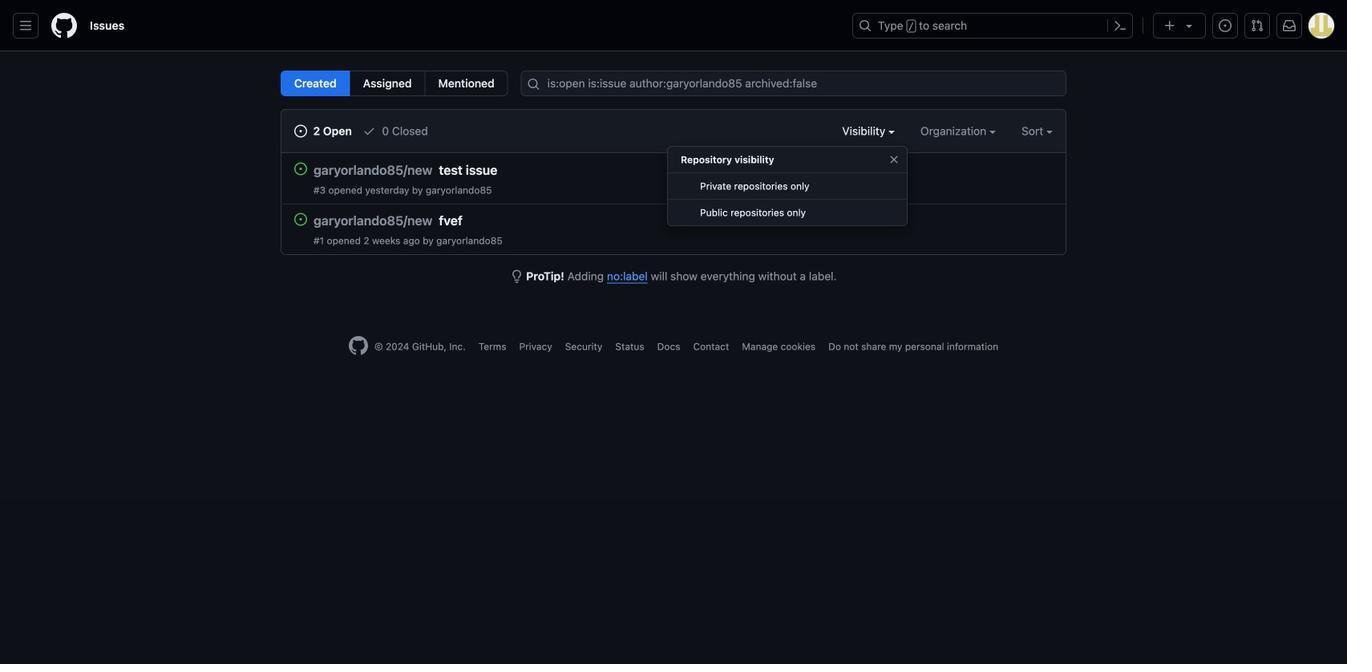 Task type: locate. For each thing, give the bounding box(es) containing it.
open issue element
[[294, 162, 307, 175], [294, 213, 307, 226]]

Search all issues text field
[[521, 71, 1067, 96]]

issue opened image left check icon
[[294, 125, 307, 138]]

issue opened image left git pull request icon
[[1219, 19, 1232, 32]]

issue opened image
[[1219, 19, 1232, 32], [294, 125, 307, 138]]

issues element
[[281, 71, 508, 96]]

1 open issue element from the top
[[294, 162, 307, 175]]

homepage image
[[51, 13, 77, 39]]

triangle down image
[[1183, 19, 1196, 32]]

2 open issue image from the top
[[294, 213, 307, 226]]

1 horizontal spatial issue opened image
[[1219, 19, 1232, 32]]

plus image
[[1164, 19, 1177, 32]]

command palette image
[[1114, 19, 1127, 32]]

open issue image for first open issue element from the bottom
[[294, 213, 307, 226]]

0 vertical spatial open issue element
[[294, 162, 307, 175]]

0 vertical spatial open issue image
[[294, 162, 307, 175]]

2 open issue element from the top
[[294, 213, 307, 226]]

check image
[[363, 125, 376, 138]]

open issue image
[[294, 162, 307, 175], [294, 213, 307, 226]]

notifications image
[[1283, 19, 1296, 32]]

1 vertical spatial open issue image
[[294, 213, 307, 226]]

0 horizontal spatial issue opened image
[[294, 125, 307, 138]]

1 vertical spatial issue opened image
[[294, 125, 307, 138]]

1 open issue image from the top
[[294, 162, 307, 175]]

1 vertical spatial open issue element
[[294, 213, 307, 226]]

git pull request image
[[1251, 19, 1264, 32]]



Task type: vqa. For each thing, say whether or not it's contained in the screenshot.
Issues element
yes



Task type: describe. For each thing, give the bounding box(es) containing it.
close menu image
[[888, 153, 901, 166]]

homepage image
[[349, 336, 368, 355]]

search image
[[528, 78, 540, 91]]

open issue image for 1st open issue element from the top
[[294, 162, 307, 175]]

0 vertical spatial issue opened image
[[1219, 19, 1232, 32]]

light bulb image
[[511, 270, 523, 283]]

Issues search field
[[521, 71, 1067, 96]]



